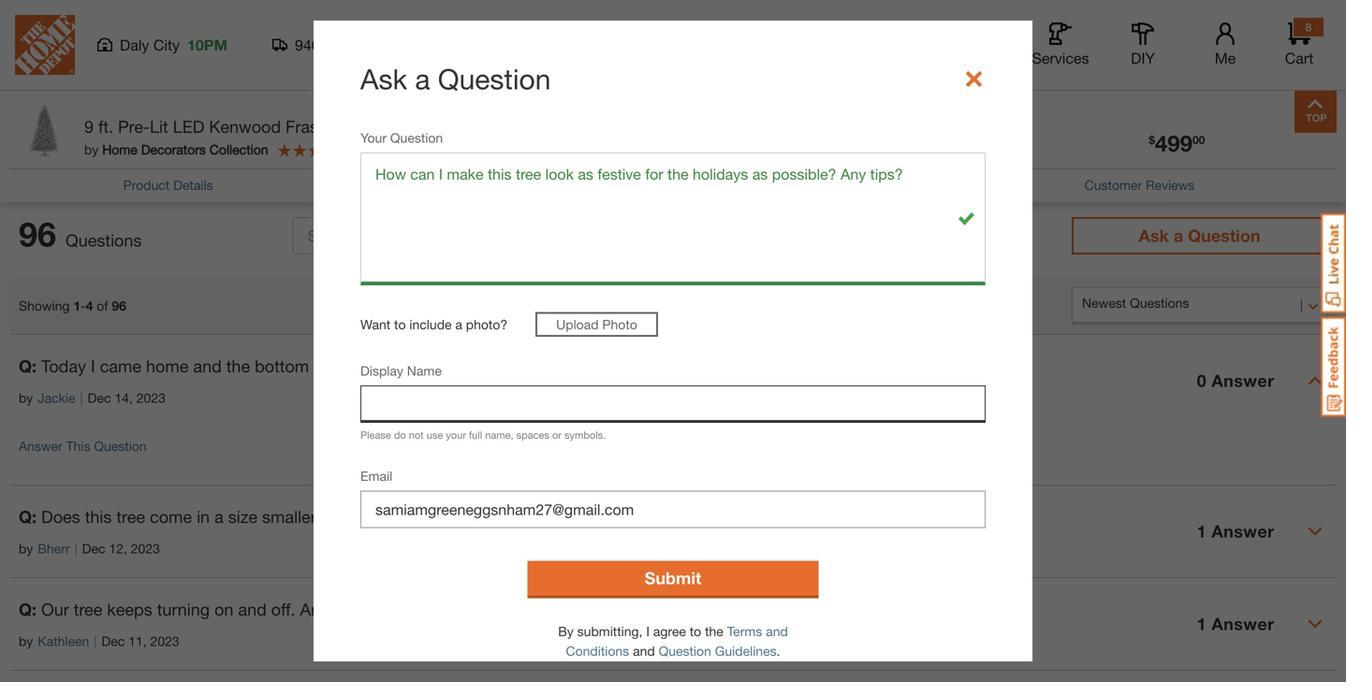 Task type: locate. For each thing, give the bounding box(es) containing it.
ask a question down reviews on the top
[[1139, 225, 1261, 246]]

1 vertical spatial 1
[[1197, 521, 1207, 541]]

q: for q: our tree keeps turning on and off. any suggestions?
[[19, 600, 37, 620]]

q: today i came home and the bottom of my tree isn't lit!!!!???? can i fix this issue? luckily i haven't decorated it yet! help!!
[[19, 356, 950, 376]]

symbols.
[[565, 429, 606, 441]]

1 vertical spatial ask
[[1139, 225, 1169, 246]]

2 q: from the top
[[19, 507, 37, 527]]

94015 button
[[272, 36, 337, 54]]

question
[[438, 62, 551, 95], [390, 130, 443, 145], [1188, 225, 1261, 246], [94, 438, 147, 454], [659, 644, 711, 659]]

0 horizontal spatial the
[[226, 356, 250, 376]]

by for today
[[19, 390, 33, 406]]

to
[[394, 317, 406, 332], [690, 624, 702, 639]]

1 horizontal spatial |
[[80, 390, 83, 406]]

services button
[[1031, 22, 1091, 67]]

came
[[100, 356, 141, 376]]

0 vertical spatial 1 answer
[[1197, 521, 1275, 541]]

2 horizontal spatial |
[[94, 634, 97, 649]]

of left my
[[314, 356, 328, 376]]

14,
[[115, 390, 133, 406]]

1 horizontal spatial ask a question
[[1139, 225, 1261, 246]]

and down "by submitting, i agree to the"
[[633, 644, 655, 659]]

1 vertical spatial of
[[314, 356, 328, 376]]

this
[[569, 356, 596, 376], [85, 507, 112, 527]]

this
[[66, 438, 90, 454]]

by down 9
[[84, 142, 99, 157]]

answer this question
[[19, 438, 147, 454]]

dec for this
[[82, 541, 105, 556]]

this up by bherr | dec 12, 2023
[[85, 507, 112, 527]]

the left bottom
[[226, 356, 250, 376]]

1 vertical spatial ask a question
[[1139, 225, 1261, 246]]

2 1 answer from the top
[[1197, 614, 1275, 634]]

product image image
[[14, 100, 75, 161]]

answer for does this tree come in a size smaller than 7.5ft?
[[1212, 521, 1275, 541]]

want
[[360, 317, 391, 332]]

by left bherr
[[19, 541, 33, 556]]

1 horizontal spatial specifications
[[432, 177, 514, 193]]

by
[[558, 624, 574, 639]]

customer reviews button
[[1085, 175, 1195, 195], [1085, 175, 1195, 195]]

2 vertical spatial 2023
[[150, 634, 179, 649]]

1 1 answer from the top
[[1197, 521, 1275, 541]]

questions
[[9, 124, 91, 144], [28, 154, 87, 169], [733, 176, 796, 191], [66, 230, 142, 250]]

display name
[[360, 363, 442, 379]]

come
[[150, 507, 192, 527]]

the up the question guidelines link
[[705, 624, 724, 639]]

1 vertical spatial this
[[85, 507, 112, 527]]

| right kathleen
[[94, 634, 97, 649]]

2023 right 11,
[[150, 634, 179, 649]]

q: left "does"
[[19, 507, 37, 527]]

questions & answers
[[733, 176, 866, 191]]

4
[[86, 298, 93, 313]]

to up and question guidelines .
[[690, 624, 702, 639]]

size
[[228, 507, 258, 527]]

2023 right 12,
[[131, 541, 160, 556]]

0 vertical spatial this
[[569, 356, 596, 376]]

q: left our on the bottom of the page
[[19, 600, 37, 620]]

questions & answers button
[[733, 174, 866, 198], [733, 174, 866, 194]]

of right 4
[[97, 298, 108, 313]]

collection
[[210, 142, 268, 157]]

product details
[[123, 177, 213, 193]]

0 vertical spatial the
[[226, 356, 250, 376]]

answers inside the questions & answers 96 questions
[[112, 124, 181, 144]]

ask a question
[[360, 62, 551, 95], [1139, 225, 1261, 246]]

1 for does this tree come in a size smaller than 7.5ft?
[[1197, 521, 1207, 541]]

city
[[153, 36, 180, 54]]

me button
[[1196, 22, 1256, 67]]

1
[[73, 298, 81, 313], [1197, 521, 1207, 541], [1197, 614, 1207, 634]]

by for does
[[19, 541, 33, 556]]

|
[[80, 390, 83, 406], [74, 541, 77, 556], [94, 634, 97, 649]]

9 ft. pre-lit led kenwood fraser flocked artificial christmas tree
[[84, 117, 580, 137]]

1 vertical spatial dec
[[82, 541, 105, 556]]

lit
[[150, 117, 168, 137]]

answers for questions & answers 96 questions
[[112, 124, 181, 144]]

shop
[[950, 49, 986, 67]]

showing
[[19, 298, 70, 313]]

0 answer
[[1197, 371, 1275, 391]]

0 horizontal spatial |
[[74, 541, 77, 556]]

specifications up 9
[[9, 57, 123, 78]]

tree right our on the bottom of the page
[[74, 600, 102, 620]]

dec
[[88, 390, 111, 406], [82, 541, 105, 556], [101, 634, 125, 649]]

tree right my
[[361, 356, 389, 376]]

0 vertical spatial ask a question
[[360, 62, 551, 95]]

12,
[[109, 541, 127, 556]]

q: our tree keeps turning on and off. any suggestions?
[[19, 600, 434, 620]]

1 answer for q: our tree keeps turning on and off. any suggestions?
[[1197, 614, 1275, 634]]

0 vertical spatial 96
[[9, 154, 24, 169]]

2 vertical spatial q:
[[19, 600, 37, 620]]

2023 for turning
[[150, 634, 179, 649]]

2023 right 14,
[[136, 390, 166, 406]]

&
[[95, 124, 107, 144], [800, 176, 809, 191]]

ask a question inside ask a question 'button'
[[1139, 225, 1261, 246]]

0 vertical spatial &
[[95, 124, 107, 144]]

2 vertical spatial dec
[[101, 634, 125, 649]]

q: left today
[[19, 356, 37, 376]]

the inside questions element
[[226, 356, 250, 376]]

live chat image
[[1321, 213, 1346, 314]]

1 q: from the top
[[19, 356, 37, 376]]

1 vertical spatial the
[[705, 624, 724, 639]]

of
[[97, 298, 108, 313], [314, 356, 328, 376]]

1 horizontal spatial ask
[[1139, 225, 1169, 246]]

0 vertical spatial |
[[80, 390, 83, 406]]

services
[[1032, 49, 1089, 67]]

question down reviews on the top
[[1188, 225, 1261, 246]]

1 vertical spatial to
[[690, 624, 702, 639]]

your question
[[360, 130, 443, 145]]

499
[[1155, 130, 1193, 156]]

ask a question up artificial
[[360, 62, 551, 95]]

.
[[777, 644, 780, 659]]

2023 for home
[[136, 390, 166, 406]]

submitting,
[[577, 624, 643, 639]]

daly city 10pm
[[120, 36, 228, 54]]

home
[[146, 356, 189, 376]]

to right want
[[394, 317, 406, 332]]

ask down customer reviews at the top right of the page
[[1139, 225, 1169, 246]]

1 vertical spatial answers
[[812, 176, 866, 191]]

1 vertical spatial 1 answer
[[1197, 614, 1275, 634]]

1 horizontal spatial answers
[[812, 176, 866, 191]]

specifications
[[9, 57, 123, 78], [432, 177, 514, 193]]

ask a question button
[[1072, 217, 1328, 254]]

our
[[41, 600, 69, 620]]

Type your question here text field
[[360, 152, 986, 285]]

0 vertical spatial q:
[[19, 356, 37, 376]]

i left agree
[[646, 624, 650, 639]]

cart
[[1285, 49, 1314, 67]]

and up the .
[[766, 624, 788, 639]]

a up artificial
[[415, 62, 430, 95]]

the home depot logo image
[[15, 15, 75, 75]]

the
[[226, 356, 250, 376], [705, 624, 724, 639]]

None text field
[[360, 491, 986, 528]]

by left jackie
[[19, 390, 33, 406]]

a inside questions element
[[214, 507, 224, 527]]

1 vertical spatial |
[[74, 541, 77, 556]]

dec left 12,
[[82, 541, 105, 556]]

0 horizontal spatial this
[[85, 507, 112, 527]]

questions inside 96 questions
[[66, 230, 142, 250]]

( 547 )
[[357, 143, 380, 156]]

ask a question main content
[[0, 0, 1346, 683]]

by left kathleen
[[19, 634, 33, 649]]

specifications down christmas
[[432, 177, 514, 193]]

None text field
[[360, 386, 986, 423]]

0 vertical spatial ask
[[360, 62, 407, 95]]

not
[[409, 429, 424, 441]]

1 horizontal spatial of
[[314, 356, 328, 376]]

1 vertical spatial &
[[800, 176, 809, 191]]

0 horizontal spatial specifications
[[9, 57, 123, 78]]

1 horizontal spatial &
[[800, 176, 809, 191]]

a
[[415, 62, 430, 95], [1174, 225, 1184, 246], [455, 317, 462, 332], [214, 507, 224, 527]]

& inside the questions & answers 96 questions
[[95, 124, 107, 144]]

0 vertical spatial answers
[[112, 124, 181, 144]]

1 vertical spatial specifications
[[432, 177, 514, 193]]

tree up 12,
[[116, 507, 145, 527]]

haven't
[[720, 356, 775, 376]]

1 answer for q: does this tree come in a size smaller than 7.5ft?
[[1197, 521, 1275, 541]]

ask up flocked
[[360, 62, 407, 95]]

dec left 14,
[[88, 390, 111, 406]]

0 vertical spatial of
[[97, 298, 108, 313]]

christmas
[[467, 117, 543, 137]]

2 vertical spatial |
[[94, 634, 97, 649]]

diy button
[[1113, 22, 1173, 67]]

specifications button
[[0, 33, 1346, 107], [432, 175, 514, 195], [432, 175, 514, 195]]

questions & answers 96 questions
[[9, 124, 181, 169]]

0 horizontal spatial answers
[[112, 124, 181, 144]]

1 horizontal spatial to
[[690, 624, 702, 639]]

1 horizontal spatial the
[[705, 624, 724, 639]]

of inside questions element
[[314, 356, 328, 376]]

answers
[[112, 124, 181, 144], [812, 176, 866, 191]]

showing 1 - 4 of 96
[[19, 298, 126, 313]]

than
[[321, 507, 354, 527]]

1 vertical spatial 2023
[[131, 541, 160, 556]]

| right bherr
[[74, 541, 77, 556]]

dec left 11,
[[101, 634, 125, 649]]

a left photo?
[[455, 317, 462, 332]]

| right jackie
[[80, 390, 83, 406]]

0 vertical spatial dec
[[88, 390, 111, 406]]

1 vertical spatial q:
[[19, 507, 37, 527]]

upload photo
[[556, 317, 637, 332]]

0 vertical spatial tree
[[361, 356, 389, 376]]

a right in
[[214, 507, 224, 527]]

$ 499 00
[[1149, 130, 1205, 156]]

tree
[[361, 356, 389, 376], [116, 507, 145, 527], [74, 600, 102, 620]]

diy
[[1131, 49, 1155, 67]]

a down reviews on the top
[[1174, 225, 1184, 246]]

1 vertical spatial 96
[[19, 214, 56, 254]]

product details button
[[123, 175, 213, 195], [123, 175, 213, 195]]

2 vertical spatial 1
[[1197, 614, 1207, 634]]

question inside 'button'
[[1188, 225, 1261, 246]]

0 horizontal spatial &
[[95, 124, 107, 144]]

3 q: from the top
[[19, 600, 37, 620]]

7.5ft?
[[359, 507, 402, 527]]

1 vertical spatial tree
[[116, 507, 145, 527]]

this right fix
[[569, 356, 596, 376]]

i right luckily
[[711, 356, 715, 376]]

0 vertical spatial 2023
[[136, 390, 166, 406]]

0 horizontal spatial tree
[[74, 600, 102, 620]]

cart 8
[[1285, 21, 1314, 67]]

by kathleen | dec 11, 2023
[[19, 634, 179, 649]]

& for questions & answers 96 questions
[[95, 124, 107, 144]]

me
[[1215, 49, 1236, 67]]

answer this question link
[[19, 438, 147, 454]]

0 horizontal spatial ask a question
[[360, 62, 551, 95]]

include
[[410, 317, 452, 332]]

0 horizontal spatial ask
[[360, 62, 407, 95]]

kathleen
[[38, 634, 89, 649]]

| for this
[[74, 541, 77, 556]]

q: does this tree come in a size smaller than 7.5ft?
[[19, 507, 402, 527]]

help!!
[[906, 356, 950, 376]]

0 vertical spatial to
[[394, 317, 406, 332]]



Task type: describe. For each thing, give the bounding box(es) containing it.
the inside ask a question main content
[[705, 624, 724, 639]]

(
[[357, 143, 360, 156]]

decorators
[[141, 142, 206, 157]]

customer reviews
[[1085, 177, 1195, 193]]

shop all button
[[949, 22, 1008, 67]]

i left fix
[[538, 356, 542, 376]]

1 horizontal spatial tree
[[116, 507, 145, 527]]

upload
[[556, 317, 599, 332]]

| for i
[[80, 390, 83, 406]]

Search Questions & Answers text field
[[293, 217, 921, 254]]

q: for q: today i came home and the bottom of my tree isn't lit!!!!???? can i fix this issue? luckily i haven't decorated it yet! help!!
[[19, 356, 37, 376]]

2023 for come
[[131, 541, 160, 556]]

2 vertical spatial 96
[[112, 298, 126, 313]]

1 horizontal spatial this
[[569, 356, 596, 376]]

96 inside the questions & answers 96 questions
[[9, 154, 24, 169]]

feedback link image
[[1321, 316, 1346, 418]]

shop all
[[950, 49, 1006, 67]]

it
[[861, 356, 870, 376]]

ask inside main content
[[360, 62, 407, 95]]

question down agree
[[659, 644, 711, 659]]

suggestions?
[[333, 600, 434, 620]]

answer for today i came home and the bottom of my tree isn't lit!!!!???? can i fix this issue? luckily i haven't decorated it yet! help!!
[[1212, 371, 1275, 391]]

agree
[[653, 624, 686, 639]]

lit!!!!????
[[430, 356, 498, 376]]

display
[[360, 363, 403, 379]]

off.
[[271, 600, 295, 620]]

question right )
[[390, 130, 443, 145]]

any
[[300, 600, 329, 620]]

bherr
[[38, 541, 70, 556]]

terms and conditions
[[566, 624, 788, 659]]

question right this
[[94, 438, 147, 454]]

0
[[1197, 371, 1207, 391]]

name,
[[485, 429, 514, 441]]

questions element
[[9, 334, 1337, 683]]

and inside terms and conditions
[[766, 624, 788, 639]]

10pm
[[187, 36, 228, 54]]

close image
[[963, 67, 986, 91]]

00
[[1193, 133, 1205, 146]]

8
[[1306, 21, 1312, 34]]

artificial
[[402, 117, 462, 137]]

can
[[502, 356, 533, 376]]

jackie
[[38, 390, 75, 406]]

bottom
[[255, 356, 309, 376]]

& for questions & answers
[[800, 176, 809, 191]]

ask a question inside ask a question main content
[[360, 62, 551, 95]]

want to include a photo?
[[360, 317, 508, 332]]

luckily
[[653, 356, 706, 376]]

2 horizontal spatial tree
[[361, 356, 389, 376]]

jackie button
[[38, 388, 75, 408]]

top button
[[1295, 91, 1337, 133]]

1 for our tree keeps turning on and off. any suggestions?
[[1197, 614, 1207, 634]]

i inside main content
[[646, 624, 650, 639]]

kenwood
[[209, 117, 281, 137]]

led
[[173, 117, 204, 137]]

94015
[[295, 36, 337, 54]]

on
[[214, 600, 234, 620]]

none text field inside ask a question main content
[[360, 491, 986, 528]]

11,
[[128, 634, 147, 649]]

terms and conditions link
[[566, 624, 788, 659]]

your
[[446, 429, 466, 441]]

does
[[41, 507, 80, 527]]

dec for tree
[[101, 634, 125, 649]]

spaces
[[517, 429, 550, 441]]

answers for questions & answers
[[812, 176, 866, 191]]

please
[[360, 429, 391, 441]]

| for tree
[[94, 634, 97, 649]]

in
[[197, 507, 210, 527]]

all
[[990, 49, 1006, 67]]

photo?
[[466, 317, 508, 332]]

-
[[81, 298, 86, 313]]

i left "came" at the bottom left
[[91, 356, 95, 376]]

guidelines
[[715, 644, 777, 659]]

tree
[[548, 117, 580, 137]]

by home decorators collection
[[84, 142, 268, 157]]

use
[[427, 429, 443, 441]]

isn't
[[394, 356, 425, 376]]

ask inside 'button'
[[1139, 225, 1169, 246]]

a inside 'button'
[[1174, 225, 1184, 246]]

$
[[1149, 133, 1155, 146]]

fraser
[[286, 117, 333, 137]]

your
[[360, 130, 387, 145]]

dec for i
[[88, 390, 111, 406]]

terms
[[727, 624, 762, 639]]

0 vertical spatial 1
[[73, 298, 81, 313]]

yet!
[[875, 356, 902, 376]]

by jackie | dec 14, 2023
[[19, 390, 166, 406]]

and right on
[[238, 600, 267, 620]]

or
[[552, 429, 562, 441]]

answer for our tree keeps turning on and off. any suggestions?
[[1212, 614, 1275, 634]]

by bherr | dec 12, 2023
[[19, 541, 160, 556]]

pre-
[[118, 117, 150, 137]]

by for our
[[19, 634, 33, 649]]

0 horizontal spatial to
[[394, 317, 406, 332]]

conditions
[[566, 644, 629, 659]]

2 vertical spatial tree
[[74, 600, 102, 620]]

0 vertical spatial specifications
[[9, 57, 123, 78]]

9
[[84, 117, 94, 137]]

and right 'home'
[[193, 356, 222, 376]]

question guidelines link
[[659, 644, 777, 659]]

photo
[[602, 317, 637, 332]]

question up christmas
[[438, 62, 551, 95]]

keeps
[[107, 600, 152, 620]]

by submitting, i agree to the
[[558, 624, 724, 639]]

q: for q: does this tree come in a size smaller than 7.5ft?
[[19, 507, 37, 527]]

fix
[[547, 356, 564, 376]]

and question guidelines .
[[633, 644, 780, 659]]

0 horizontal spatial of
[[97, 298, 108, 313]]



Task type: vqa. For each thing, say whether or not it's contained in the screenshot.
leftmost Specifications
yes



